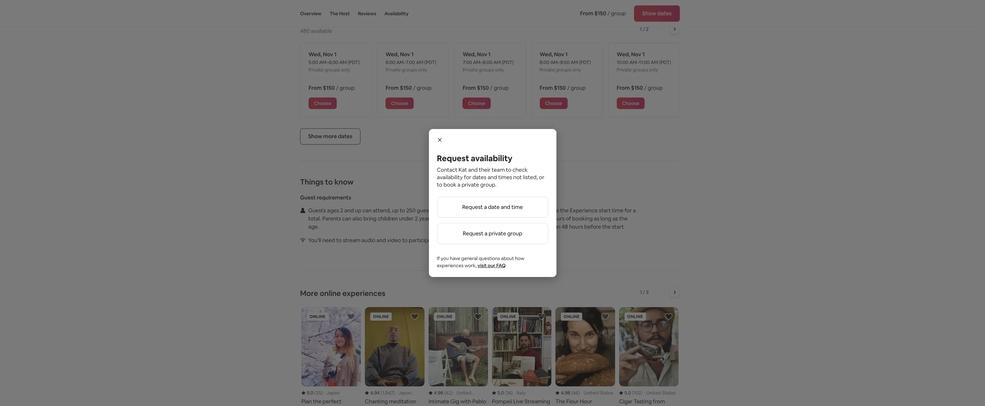 Task type: locate. For each thing, give the bounding box(es) containing it.
1 horizontal spatial states
[[662, 390, 676, 397]]

/
[[608, 10, 610, 17], [643, 26, 645, 32], [336, 84, 339, 92], [413, 84, 416, 92], [491, 84, 493, 92], [568, 84, 570, 92], [645, 84, 647, 92], [643, 290, 645, 296]]

united right 102
[[647, 390, 661, 397]]

group for wed, nov 1 8:00 am–9:00 am (pdt) private groups only
[[571, 84, 586, 92]]

· united states right 46
[[582, 390, 613, 397]]

1 horizontal spatial private
[[489, 231, 506, 238]]

0 horizontal spatial for
[[464, 174, 472, 181]]

3 up from the left
[[511, 207, 518, 214]]

0 vertical spatial or
[[539, 174, 545, 181]]

5 nov from the left
[[632, 51, 642, 58]]

5 · from the left
[[582, 390, 583, 397]]

0 vertical spatial private
[[462, 182, 479, 189]]

more online experiences
[[300, 289, 386, 299]]

0 vertical spatial can
[[363, 207, 372, 214]]

1 4.98 from the left
[[434, 390, 444, 397]]

japan for 5.0 ( 35 )
[[327, 390, 340, 397]]

up up children
[[392, 207, 399, 214]]

before down the 'long'
[[585, 224, 601, 231]]

2 ( from the left
[[381, 390, 382, 397]]

1 horizontal spatial · united states
[[644, 390, 676, 397]]

· right 1,947
[[396, 390, 397, 397]]

rating 4.94 out of 5; 1,947 reviews image
[[365, 390, 395, 397]]

private down "kat"
[[462, 182, 479, 189]]

1 horizontal spatial 5.0
[[498, 390, 504, 397]]

group for wed, nov 1 6:00 am–7:00 am (pdt) private groups only
[[417, 84, 432, 92]]

6 · from the left
[[644, 390, 645, 397]]

time.
[[493, 232, 506, 239]]

1 vertical spatial available
[[311, 27, 333, 35]]

wed, nov 1 6:00 am–7:00 am (pdt) private groups only
[[386, 51, 437, 73]]

group for wed, nov 1 10:00 am–11:00 am (pdt) private groups only
[[648, 84, 663, 92]]

3 ) from the left
[[451, 390, 453, 397]]

2 united from the left
[[647, 390, 661, 397]]

2 · from the left
[[396, 390, 397, 397]]

1 up am–6:00
[[334, 51, 337, 58]]

1 ) from the left
[[321, 390, 323, 397]]

2 · japan from the left
[[396, 390, 412, 397]]

) inside chanting meditation with a japanese monk group
[[393, 390, 395, 397]]

2 states from the left
[[662, 390, 676, 397]]

private down 5:00
[[309, 67, 324, 73]]

more inside cancel up to 7 days before the experience start time for a full refund, or within 24 hours of booking as long as the booking is made more than 48 hours before the start time.
[[535, 224, 548, 231]]

japan right 1,947
[[399, 390, 412, 397]]

0 horizontal spatial available
[[311, 27, 333, 35]]

wed, inside wed, nov 1 10:00 am–11:00 am (pdt) private groups only
[[617, 51, 630, 58]]

4.98
[[434, 390, 444, 397], [561, 390, 571, 397]]

wed,
[[309, 51, 322, 58], [386, 51, 399, 58], [463, 51, 476, 58], [540, 51, 553, 58], [617, 51, 630, 58]]

request inside request availability contact kat and their team to check availability for dates and times not listed, or to book a private group.
[[437, 154, 469, 164]]

more
[[300, 289, 318, 299]]

) inside the flour hour group
[[579, 390, 580, 397]]

· inside pompeii live streaming tour with an archaeologist group
[[514, 390, 516, 397]]

request left date at the bottom of the page
[[463, 204, 483, 211]]

only inside wed, nov 1 10:00 am–11:00 am (pdt) private groups only
[[650, 67, 659, 73]]

1 horizontal spatial up
[[392, 207, 399, 214]]

group for wed, nov 1 7:00 am–8:00 am (pdt) private groups only
[[494, 84, 509, 92]]

( inside intimate gig with pablo from somewhere in the world group
[[445, 390, 446, 397]]

experiences right online
[[343, 289, 386, 299]]

(pdt) right am–8:00 at the left top of page
[[502, 59, 514, 65]]

1 japan from the left
[[327, 390, 340, 397]]

wed, up 10:00
[[617, 51, 630, 58]]

0 horizontal spatial save this experience image
[[474, 313, 482, 321]]

groups down am–11:00
[[633, 67, 648, 73]]

am
[[340, 59, 347, 65], [416, 59, 424, 65], [494, 59, 501, 65], [571, 59, 578, 65], [651, 59, 658, 65]]

private down 7:00 at the left top of the page
[[463, 67, 478, 73]]

groups for wed, nov 1 8:00 am–9:00 am (pdt) private groups only
[[556, 67, 571, 73]]

cancellation
[[493, 194, 525, 202]]

to
[[506, 167, 512, 174], [325, 177, 333, 187], [437, 182, 443, 189], [400, 207, 405, 214], [519, 207, 524, 214], [336, 237, 342, 244], [402, 237, 408, 244]]

0 vertical spatial show
[[643, 10, 657, 17]]

0 horizontal spatial show
[[308, 133, 322, 140]]

1 up am–7:00
[[412, 51, 414, 58]]

guest
[[300, 194, 316, 202]]

1 for wed, nov 1 7:00 am–8:00 am (pdt) private groups only
[[489, 51, 491, 58]]

2 nov from the left
[[400, 51, 410, 58]]

nov inside wed, nov 1 5:00 am–6:00 am (pdt) private groups only
[[323, 51, 333, 58]]

visit our faq link
[[478, 263, 506, 269]]

to left 250
[[400, 207, 405, 214]]

1 horizontal spatial experiences
[[437, 263, 464, 269]]

a inside cancel up to 7 days before the experience start time for a full refund, or within 24 hours of booking as long as the booking is made more than 48 hours before the start time.
[[633, 207, 636, 214]]

1 vertical spatial booking
[[493, 224, 513, 231]]

from $150 / group for wed, nov 1 5:00 am–6:00 am (pdt) private groups only
[[309, 84, 355, 92]]

states left rating 5.0 out of 5; 102 reviews image on the right bottom of the page
[[600, 390, 613, 397]]

2 japan from the left
[[399, 390, 412, 397]]

) inside cigar tasting from miami's little havana group
[[641, 390, 643, 397]]

show more dates link
[[300, 129, 361, 145]]

request inside button
[[463, 204, 483, 211]]

show dates link
[[634, 5, 680, 22]]

1 horizontal spatial for
[[625, 207, 632, 214]]

0 horizontal spatial 5.0
[[307, 390, 314, 397]]

(pdt) inside wed, nov 1 5:00 am–6:00 am (pdt) private groups only
[[348, 59, 360, 65]]

2
[[646, 26, 649, 32], [340, 207, 343, 214], [415, 215, 418, 223]]

save this experience image
[[347, 313, 355, 321], [411, 313, 419, 321], [538, 313, 546, 321]]

also
[[353, 215, 363, 223]]

0 vertical spatial availability
[[471, 154, 513, 164]]

2 ) from the left
[[393, 390, 395, 397]]

booking up time.
[[493, 224, 513, 231]]

hours right the 48
[[569, 224, 583, 231]]

private down full
[[489, 231, 506, 238]]

1 horizontal spatial available
[[348, 16, 378, 25]]

united for 5.0 ( 102 )
[[647, 390, 661, 397]]

1 horizontal spatial booking
[[573, 215, 593, 223]]

experiences down have
[[437, 263, 464, 269]]

japan
[[327, 390, 340, 397], [399, 390, 412, 397]]

) for 5.0 ( 16 )
[[512, 390, 513, 397]]

groups down 'am–9:00'
[[556, 67, 571, 73]]

1 up am–11:00
[[643, 51, 645, 58]]

6:00
[[386, 59, 395, 65]]

· japan inside chanting meditation with a japanese monk group
[[396, 390, 412, 397]]

5.0 left 35
[[307, 390, 314, 397]]

3 only from the left
[[495, 67, 504, 73]]

1 vertical spatial show
[[308, 133, 322, 140]]

· united states for 5.0 ( 102 )
[[644, 390, 676, 397]]

am right am–7:00
[[416, 59, 424, 65]]

am right 'am–9:00'
[[571, 59, 578, 65]]

private inside the wed, nov 1 7:00 am–8:00 am (pdt) private groups only
[[463, 67, 478, 73]]

private down 8:00
[[540, 67, 555, 73]]

show inside show more dates link
[[308, 133, 322, 140]]

am for wed, nov 1 6:00 am–7:00 am (pdt) private groups only
[[416, 59, 424, 65]]

only for wed, nov 1 5:00 am–6:00 am (pdt) private groups only
[[341, 67, 350, 73]]

wed, inside wed, nov 1 5:00 am–6:00 am (pdt) private groups only
[[309, 51, 322, 58]]

the right the 'long'
[[620, 215, 628, 223]]

1 inside wed, nov 1 10:00 am–11:00 am (pdt) private groups only
[[643, 51, 645, 58]]

the up the 48
[[561, 207, 569, 214]]

only inside wed, nov 1 5:00 am–6:00 am (pdt) private groups only
[[341, 67, 350, 73]]

wed, up 6:00
[[386, 51, 399, 58]]

private down 10:00
[[617, 67, 632, 73]]

2 left years
[[415, 215, 418, 223]]

) inside plan the perfect customised japan trip with local expert group
[[321, 390, 323, 397]]

0 horizontal spatial the
[[561, 207, 569, 214]]

(pdt) for wed, nov 1 8:00 am–9:00 am (pdt) private groups only
[[579, 59, 591, 65]]

0 horizontal spatial save this experience image
[[347, 313, 355, 321]]

nov up am–11:00
[[632, 51, 642, 58]]

1 vertical spatial more
[[535, 224, 548, 231]]

am for wed, nov 1 8:00 am–9:00 am (pdt) private groups only
[[571, 59, 578, 65]]

· united states inside cigar tasting from miami's little havana group
[[644, 390, 676, 397]]

and down cancellation
[[501, 204, 511, 211]]

· united states for 4.98 ( 46 )
[[582, 390, 613, 397]]

0 horizontal spatial booking
[[493, 224, 513, 231]]

1 vertical spatial 2
[[340, 207, 343, 214]]

2 horizontal spatial save this experience image
[[665, 313, 673, 321]]

am–9:00
[[551, 59, 570, 65]]

4 wed, from the left
[[540, 51, 553, 58]]

states inside cigar tasting from miami's little havana group
[[662, 390, 676, 397]]

request up contact on the top of the page
[[437, 154, 469, 164]]

only for wed, nov 1 10:00 am–11:00 am (pdt) private groups only
[[650, 67, 659, 73]]

rating 5.0 out of 5; 35 reviews image
[[302, 390, 323, 397]]

of right years
[[434, 215, 439, 223]]

nov inside the wed, nov 1 7:00 am–8:00 am (pdt) private groups only
[[477, 51, 487, 58]]

0 horizontal spatial up
[[355, 207, 362, 214]]

nov
[[323, 51, 333, 58], [400, 51, 410, 58], [477, 51, 487, 58], [554, 51, 565, 58], [632, 51, 642, 58]]

( inside plan the perfect customised japan trip with local expert group
[[315, 390, 316, 397]]

$150
[[595, 10, 607, 17], [323, 84, 335, 92], [400, 84, 412, 92], [477, 84, 489, 92], [554, 84, 566, 92], [631, 84, 643, 92]]

5.0 left 16
[[498, 390, 504, 397]]

) inside pompeii live streaming tour with an archaeologist group
[[512, 390, 513, 397]]

1 horizontal spatial of
[[566, 215, 571, 223]]

4.98 inside intimate gig with pablo from somewhere in the world group
[[434, 390, 444, 397]]

about
[[501, 256, 514, 262]]

4.98 left 42
[[434, 390, 444, 397]]

5 only from the left
[[650, 67, 659, 73]]

16
[[507, 390, 512, 397]]

age.
[[308, 224, 319, 231]]

can up the bring
[[363, 207, 372, 214]]

46
[[573, 390, 579, 397]]

(pdt) right am–6:00
[[348, 59, 360, 65]]

48
[[562, 224, 568, 231]]

0 vertical spatial start
[[599, 207, 611, 214]]

$150 for wed, nov 1 8:00 am–9:00 am (pdt) private groups only
[[554, 84, 566, 92]]

( for 35
[[315, 390, 316, 397]]

the
[[561, 207, 569, 214], [620, 215, 628, 223], [603, 224, 611, 231]]

2 horizontal spatial save this experience image
[[538, 313, 546, 321]]

1 inside wed, nov 1 5:00 am–6:00 am (pdt) private groups only
[[334, 51, 337, 58]]

4 ) from the left
[[512, 390, 513, 397]]

general
[[462, 256, 478, 262]]

and right "kat"
[[469, 167, 478, 174]]

japan for 4.94 ( 1,947 )
[[399, 390, 412, 397]]

2 4.98 from the left
[[561, 390, 571, 397]]

am inside wed, nov 1 10:00 am–11:00 am (pdt) private groups only
[[651, 59, 658, 65]]

as left the 'long'
[[594, 215, 600, 223]]

nov up am–7:00
[[400, 51, 410, 58]]

4 private from the left
[[540, 67, 555, 73]]

7
[[526, 207, 529, 214]]

private for wed, nov 1 7:00 am–8:00 am (pdt) private groups only
[[463, 67, 478, 73]]

need
[[322, 237, 335, 244]]

0 horizontal spatial as
[[594, 215, 600, 223]]

rating 5.0 out of 5; 102 reviews image
[[619, 390, 643, 397]]

show inside show dates link
[[643, 10, 657, 17]]

nov for wed, nov 1 5:00 am–6:00 am (pdt) private groups only
[[323, 51, 333, 58]]

nov up am–8:00 at the left top of page
[[477, 51, 487, 58]]

wed, inside wed, nov 1 6:00 am–7:00 am (pdt) private groups only
[[386, 51, 399, 58]]

1 horizontal spatial or
[[539, 174, 545, 181]]

1 horizontal spatial hours
[[569, 224, 583, 231]]

2 (pdt) from the left
[[425, 59, 437, 65]]

1 horizontal spatial before
[[585, 224, 601, 231]]

2 5.0 from the left
[[498, 390, 504, 397]]

2 vertical spatial request
[[463, 231, 484, 238]]

wed, up 5:00
[[309, 51, 322, 58]]

2 horizontal spatial 2
[[646, 26, 649, 32]]

groups inside wed, nov 1 6:00 am–7:00 am (pdt) private groups only
[[402, 67, 417, 73]]

4 (pdt) from the left
[[579, 59, 591, 65]]

japan right 35
[[327, 390, 340, 397]]

( for 46
[[572, 390, 573, 397]]

2 am from the left
[[416, 59, 424, 65]]

0 horizontal spatial 4.98
[[434, 390, 444, 397]]

am inside the wed, nov 1 7:00 am–8:00 am (pdt) private groups only
[[494, 59, 501, 65]]

a inside request availability contact kat and their team to check availability for dates and times not listed, or to book a private group.
[[458, 182, 461, 189]]

· inside intimate gig with pablo from somewhere in the world group
[[454, 390, 455, 397]]

time inside cancel up to 7 days before the experience start time for a full refund, or within 24 hours of booking as long as the booking is made more than 48 hours before the start time.
[[612, 207, 624, 214]]

nov inside wed, nov 1 6:00 am–7:00 am (pdt) private groups only
[[400, 51, 410, 58]]

1 vertical spatial for
[[625, 207, 632, 214]]

refund,
[[502, 215, 520, 223]]

(pdt) right am–7:00
[[425, 59, 437, 65]]

5 wed, from the left
[[617, 51, 630, 58]]

4 nov from the left
[[554, 51, 565, 58]]

2 private from the left
[[386, 67, 401, 73]]

)
[[321, 390, 323, 397], [393, 390, 395, 397], [451, 390, 453, 397], [512, 390, 513, 397], [579, 390, 580, 397], [641, 390, 643, 397]]

more
[[324, 133, 337, 140], [535, 224, 548, 231]]

(
[[315, 390, 316, 397], [381, 390, 382, 397], [445, 390, 446, 397], [505, 390, 507, 397], [572, 390, 573, 397], [632, 390, 634, 397]]

for for up
[[625, 207, 632, 214]]

(pdt) inside the wed, nov 1 7:00 am–8:00 am (pdt) private groups only
[[502, 59, 514, 65]]

5.0 ( 16 )
[[498, 390, 513, 397]]

0 horizontal spatial or
[[521, 215, 526, 223]]

· united states right 102
[[644, 390, 676, 397]]

3 · from the left
[[454, 390, 455, 397]]

groups inside wed, nov 1 8:00 am–9:00 am (pdt) private groups only
[[556, 67, 571, 73]]

5 private from the left
[[617, 67, 632, 73]]

4 am from the left
[[571, 59, 578, 65]]

states right 102
[[662, 390, 676, 397]]

1 for wed, nov 1 8:00 am–9:00 am (pdt) private groups only
[[566, 51, 568, 58]]

0 vertical spatial hours
[[551, 215, 565, 223]]

3 groups from the left
[[479, 67, 494, 73]]

(pdt) for wed, nov 1 5:00 am–6:00 am (pdt) private groups only
[[348, 59, 360, 65]]

2 vertical spatial 2
[[415, 215, 418, 223]]

or up made
[[521, 215, 526, 223]]

0 horizontal spatial availability
[[437, 174, 463, 181]]

save this experience image inside intimate gig with pablo from somewhere in the world group
[[474, 313, 482, 321]]

0 horizontal spatial japan
[[327, 390, 340, 397]]

save this experience image inside the flour hour group
[[601, 313, 610, 321]]

5 (pdt) from the left
[[659, 59, 672, 65]]

1 ( from the left
[[315, 390, 316, 397]]

am right am–8:00 at the left top of page
[[494, 59, 501, 65]]

· right 35
[[324, 390, 325, 397]]

5 ( from the left
[[572, 390, 573, 397]]

overview button
[[300, 0, 322, 27]]

· united states inside the flour hour group
[[582, 390, 613, 397]]

1 horizontal spatial · japan
[[396, 390, 412, 397]]

united right 46
[[584, 390, 599, 397]]

1 nov from the left
[[323, 51, 333, 58]]

0 horizontal spatial private
[[462, 182, 479, 189]]

or right listed,
[[539, 174, 545, 181]]

0 horizontal spatial experiences
[[343, 289, 386, 299]]

booking
[[573, 215, 593, 223], [493, 224, 513, 231]]

0 horizontal spatial time
[[512, 204, 523, 211]]

am inside wed, nov 1 8:00 am–9:00 am (pdt) private groups only
[[571, 59, 578, 65]]

0 horizontal spatial 2
[[340, 207, 343, 214]]

groups inside wed, nov 1 5:00 am–6:00 am (pdt) private groups only
[[325, 67, 340, 73]]

states inside the flour hour group
[[600, 390, 613, 397]]

availability
[[385, 11, 409, 17]]

· for 5.0 ( 35 )
[[324, 390, 325, 397]]

experience
[[570, 207, 598, 214]]

1 only from the left
[[341, 67, 350, 73]]

private for wed, nov 1 5:00 am–6:00 am (pdt) private groups only
[[309, 67, 324, 73]]

1
[[640, 26, 642, 32], [334, 51, 337, 58], [412, 51, 414, 58], [489, 51, 491, 58], [566, 51, 568, 58], [643, 51, 645, 58], [640, 290, 642, 296]]

up up refund,
[[511, 207, 518, 214]]

request for request a date and time
[[463, 204, 483, 211]]

2 horizontal spatial 5.0
[[625, 390, 631, 397]]

group
[[611, 10, 626, 17], [340, 84, 355, 92], [417, 84, 432, 92], [494, 84, 509, 92], [571, 84, 586, 92], [648, 84, 663, 92], [508, 231, 523, 238]]

· inside the flour hour group
[[582, 390, 583, 397]]

3 (pdt) from the left
[[502, 59, 514, 65]]

wed, up 8:00
[[540, 51, 553, 58]]

am for wed, nov 1 10:00 am–11:00 am (pdt) private groups only
[[651, 59, 658, 65]]

1 vertical spatial or
[[521, 215, 526, 223]]

can
[[363, 207, 372, 214], [342, 215, 351, 223]]

and up also
[[345, 207, 354, 214]]

intimate gig with pablo from somewhere in the world group
[[429, 308, 488, 407]]

3 save this experience image from the left
[[665, 313, 673, 321]]

only for wed, nov 1 6:00 am–7:00 am (pdt) private groups only
[[418, 67, 427, 73]]

4.98 ( 46 )
[[561, 390, 580, 397]]

0 vertical spatial available
[[348, 16, 378, 25]]

groups down am–8:00 at the left top of page
[[479, 67, 494, 73]]

0 horizontal spatial of
[[434, 215, 439, 223]]

) inside intimate gig with pablo from somewhere in the world group
[[451, 390, 453, 397]]

2 only from the left
[[418, 67, 427, 73]]

1 horizontal spatial save this experience image
[[411, 313, 419, 321]]

nov inside wed, nov 1 10:00 am–11:00 am (pdt) private groups only
[[632, 51, 642, 58]]

only inside wed, nov 1 6:00 am–7:00 am (pdt) private groups only
[[418, 67, 427, 73]]

5.0 left 102
[[625, 390, 631, 397]]

) for 5.0 ( 102 )
[[641, 390, 643, 397]]

(pdt) inside wed, nov 1 10:00 am–11:00 am (pdt) private groups only
[[659, 59, 672, 65]]

4 only from the left
[[572, 67, 582, 73]]

( inside the flour hour group
[[572, 390, 573, 397]]

3 wed, from the left
[[463, 51, 476, 58]]

5 am from the left
[[651, 59, 658, 65]]

1 save this experience image from the left
[[347, 313, 355, 321]]

· for 5.0 ( 16 )
[[514, 390, 516, 397]]

2 up from the left
[[392, 207, 399, 214]]

for inside request availability contact kat and their team to check availability for dates and times not listed, or to book a private group.
[[464, 174, 472, 181]]

5 groups from the left
[[633, 67, 648, 73]]

· right 16
[[514, 390, 516, 397]]

0 horizontal spatial united
[[584, 390, 599, 397]]

2 save this experience image from the left
[[411, 313, 419, 321]]

2 groups from the left
[[402, 67, 417, 73]]

up up also
[[355, 207, 362, 214]]

a inside button
[[484, 204, 487, 211]]

1 horizontal spatial start
[[612, 224, 624, 231]]

only for wed, nov 1 7:00 am–8:00 am (pdt) private groups only
[[495, 67, 504, 73]]

1 states from the left
[[600, 390, 613, 397]]

booking down experience
[[573, 215, 593, 223]]

1 vertical spatial can
[[342, 215, 351, 223]]

you'll need to stream audio and video to participate.
[[308, 237, 438, 244]]

(pdt)
[[348, 59, 360, 65], [425, 59, 437, 65], [502, 59, 514, 65], [579, 59, 591, 65], [659, 59, 672, 65]]

save this experience image
[[474, 313, 482, 321], [601, 313, 610, 321], [665, 313, 673, 321]]

1 · japan from the left
[[324, 390, 340, 397]]

1 horizontal spatial more
[[535, 224, 548, 231]]

4.98 inside the flour hour group
[[561, 390, 571, 397]]

1 · united states from the left
[[582, 390, 613, 397]]

full
[[493, 215, 501, 223]]

request a date and time button
[[437, 197, 548, 218]]

cigar tasting from miami's little havana group
[[619, 308, 679, 407]]

$150 for wed, nov 1 10:00 am–11:00 am (pdt) private groups only
[[631, 84, 643, 92]]

( for 102
[[632, 390, 634, 397]]

private inside wed, nov 1 8:00 am–9:00 am (pdt) private groups only
[[540, 67, 555, 73]]

1 up 'am–9:00'
[[566, 51, 568, 58]]

guests
[[417, 207, 434, 214]]

(pdt) right 'am–9:00'
[[579, 59, 591, 65]]

24
[[544, 215, 550, 223]]

nov inside wed, nov 1 8:00 am–9:00 am (pdt) private groups only
[[554, 51, 565, 58]]

0 vertical spatial before
[[543, 207, 559, 214]]

availability
[[471, 154, 513, 164], [437, 174, 463, 181]]

2 · united states from the left
[[644, 390, 676, 397]]

5.0 inside plan the perfect customised japan trip with local expert group
[[307, 390, 314, 397]]

am inside wed, nov 1 6:00 am–7:00 am (pdt) private groups only
[[416, 59, 424, 65]]

attend,
[[373, 207, 391, 214]]

private for wed, nov 1 10:00 am–11:00 am (pdt) private groups only
[[617, 67, 632, 73]]

groups down am–6:00
[[325, 67, 340, 73]]

experiences
[[437, 263, 464, 269], [343, 289, 386, 299]]

save this experience image for 5.0 ( 102 )
[[665, 313, 673, 321]]

(pdt) inside wed, nov 1 6:00 am–7:00 am (pdt) private groups only
[[425, 59, 437, 65]]

0 vertical spatial request
[[437, 154, 469, 164]]

to left 7
[[519, 207, 524, 214]]

private inside request availability contact kat and their team to check availability for dates and times not listed, or to book a private group.
[[462, 182, 479, 189]]

only inside wed, nov 1 8:00 am–9:00 am (pdt) private groups only
[[572, 67, 582, 73]]

6 ) from the left
[[641, 390, 643, 397]]

1 am from the left
[[340, 59, 347, 65]]

3 nov from the left
[[477, 51, 487, 58]]

their
[[479, 167, 491, 174]]

is
[[515, 224, 518, 231]]

1 vertical spatial the
[[620, 215, 628, 223]]

groups for wed, nov 1 7:00 am–8:00 am (pdt) private groups only
[[479, 67, 494, 73]]

and inside "request a date and time" button
[[501, 204, 511, 211]]

2 vertical spatial the
[[603, 224, 611, 231]]

only for wed, nov 1 8:00 am–9:00 am (pdt) private groups only
[[572, 67, 582, 73]]

1 vertical spatial before
[[585, 224, 601, 231]]

· inside plan the perfect customised japan trip with local expert group
[[324, 390, 325, 397]]

4 · from the left
[[514, 390, 516, 397]]

4.98 left 46
[[561, 390, 571, 397]]

request up general
[[463, 231, 484, 238]]

am right am–6:00
[[340, 59, 347, 65]]

3 save this experience image from the left
[[538, 313, 546, 321]]

1 wed, from the left
[[309, 51, 322, 58]]

(pdt) inside wed, nov 1 8:00 am–9:00 am (pdt) private groups only
[[579, 59, 591, 65]]

1 horizontal spatial save this experience image
[[601, 313, 610, 321]]

0 horizontal spatial start
[[599, 207, 611, 214]]

only inside the wed, nov 1 7:00 am–8:00 am (pdt) private groups only
[[495, 67, 504, 73]]

italy
[[517, 390, 526, 397]]

save this experience image inside chanting meditation with a japanese monk group
[[411, 313, 419, 321]]

nov up 'am–9:00'
[[554, 51, 565, 58]]

1 horizontal spatial united
[[647, 390, 661, 397]]

am for wed, nov 1 5:00 am–6:00 am (pdt) private groups only
[[340, 59, 347, 65]]

you
[[441, 256, 449, 262]]

2 of from the left
[[566, 215, 571, 223]]

wed, inside the wed, nov 1 7:00 am–8:00 am (pdt) private groups only
[[463, 51, 476, 58]]

book
[[444, 182, 457, 189]]

private inside button
[[489, 231, 506, 238]]

3 ( from the left
[[445, 390, 446, 397]]

united inside the flour hour group
[[584, 390, 599, 397]]

1 5.0 from the left
[[307, 390, 314, 397]]

· japan inside plan the perfect customised japan trip with local expert group
[[324, 390, 340, 397]]

groups inside wed, nov 1 10:00 am–11:00 am (pdt) private groups only
[[633, 67, 648, 73]]

policy
[[526, 194, 542, 202]]

3 5.0 from the left
[[625, 390, 631, 397]]

1 horizontal spatial as
[[613, 215, 618, 223]]

2 save this experience image from the left
[[601, 313, 610, 321]]

groups for wed, nov 1 5:00 am–6:00 am (pdt) private groups only
[[325, 67, 340, 73]]

from $150 / group for wed, nov 1 6:00 am–7:00 am (pdt) private groups only
[[386, 84, 432, 92]]

5.0 inside pompeii live streaming tour with an archaeologist group
[[498, 390, 504, 397]]

1 inside the wed, nov 1 7:00 am–8:00 am (pdt) private groups only
[[489, 51, 491, 58]]

· right 102
[[644, 390, 645, 397]]

1 (pdt) from the left
[[348, 59, 360, 65]]

(pdt) right am–11:00
[[659, 59, 672, 65]]

private inside wed, nov 1 10:00 am–11:00 am (pdt) private groups only
[[617, 67, 632, 73]]

to inside cancel up to 7 days before the experience start time for a full refund, or within 24 hours of booking as long as the booking is made more than 48 hours before the start time.
[[519, 207, 524, 214]]

availability up team at the top
[[471, 154, 513, 164]]

available
[[348, 16, 378, 25], [311, 27, 333, 35]]

1 down show dates link
[[640, 26, 642, 32]]

1 horizontal spatial the
[[603, 224, 611, 231]]

1 horizontal spatial show
[[643, 10, 657, 17]]

· right 46
[[582, 390, 583, 397]]

1 of from the left
[[434, 215, 439, 223]]

· japan for 4.94 ( 1,947 )
[[396, 390, 412, 397]]

groups for wed, nov 1 6:00 am–7:00 am (pdt) private groups only
[[402, 67, 417, 73]]

0 vertical spatial experiences
[[437, 263, 464, 269]]

· right 42
[[454, 390, 455, 397]]

can left also
[[342, 215, 351, 223]]

$150 for wed, nov 1 7:00 am–8:00 am (pdt) private groups only
[[477, 84, 489, 92]]

6 ( from the left
[[632, 390, 634, 397]]

wed, for wed, nov 1 8:00 am–9:00 am (pdt) private groups only
[[540, 51, 553, 58]]

0 vertical spatial more
[[324, 133, 337, 140]]

( inside pompeii live streaming tour with an archaeologist group
[[505, 390, 507, 397]]

4.98 for 4.98 ( 46 )
[[561, 390, 571, 397]]

0 vertical spatial 2
[[646, 26, 649, 32]]

of up the 48
[[566, 215, 571, 223]]

0 vertical spatial for
[[464, 174, 472, 181]]

· japan right 1,947
[[396, 390, 412, 397]]

5:00
[[309, 59, 318, 65]]

am right am–11:00
[[651, 59, 658, 65]]

nov up am–6:00
[[323, 51, 333, 58]]

groups inside the wed, nov 1 7:00 am–8:00 am (pdt) private groups only
[[479, 67, 494, 73]]

1 · from the left
[[324, 390, 325, 397]]

· for 4.98 ( 46 )
[[582, 390, 583, 397]]

1 / 3
[[640, 290, 649, 296]]

1 united from the left
[[584, 390, 599, 397]]

from for wed, nov 1 8:00 am–9:00 am (pdt) private groups only
[[540, 84, 553, 92]]

1 private from the left
[[309, 67, 324, 73]]

· inside cigar tasting from miami's little havana group
[[644, 390, 645, 397]]

am–7:00
[[396, 59, 415, 65]]

5.0
[[307, 390, 314, 397], [498, 390, 504, 397], [625, 390, 631, 397]]

( inside cigar tasting from miami's little havana group
[[632, 390, 634, 397]]

1 horizontal spatial time
[[612, 207, 624, 214]]

0 horizontal spatial more
[[324, 133, 337, 140]]

before
[[543, 207, 559, 214], [585, 224, 601, 231]]

3 am from the left
[[494, 59, 501, 65]]

wed, for wed, nov 1 10:00 am–11:00 am (pdt) private groups only
[[617, 51, 630, 58]]

cancel up to 7 days before the experience start time for a full refund, or within 24 hours of booking as long as the booking is made more than 48 hours before the start time.
[[493, 207, 636, 239]]

states
[[600, 390, 613, 397], [662, 390, 676, 397]]

1 horizontal spatial 4.98
[[561, 390, 571, 397]]

4 groups from the left
[[556, 67, 571, 73]]

·
[[324, 390, 325, 397], [396, 390, 397, 397], [454, 390, 455, 397], [514, 390, 516, 397], [582, 390, 583, 397], [644, 390, 645, 397]]

5.0 inside cigar tasting from miami's little havana group
[[625, 390, 631, 397]]

1 horizontal spatial 2
[[415, 215, 418, 223]]

1 vertical spatial request
[[463, 204, 483, 211]]

request inside button
[[463, 231, 484, 238]]

· japan right 35
[[324, 390, 340, 397]]

1 inside wed, nov 1 6:00 am–7:00 am (pdt) private groups only
[[412, 51, 414, 58]]

2 down show dates link
[[646, 26, 649, 32]]

up
[[355, 207, 362, 214], [392, 207, 399, 214], [511, 207, 518, 214]]

private down 6:00
[[386, 67, 401, 73]]

1 inside wed, nov 1 8:00 am–9:00 am (pdt) private groups only
[[566, 51, 568, 58]]

1 groups from the left
[[325, 67, 340, 73]]

wed, up 7:00 at the left top of the page
[[463, 51, 476, 58]]

4 ( from the left
[[505, 390, 507, 397]]

private inside wed, nov 1 5:00 am–6:00 am (pdt) private groups only
[[309, 67, 324, 73]]

hours
[[551, 215, 565, 223], [569, 224, 583, 231]]

2 wed, from the left
[[386, 51, 399, 58]]

· inside chanting meditation with a japanese monk group
[[396, 390, 397, 397]]

for inside cancel up to 7 days before the experience start time for a full refund, or within 24 hours of booking as long as the booking is made more than 48 hours before the start time.
[[625, 207, 632, 214]]

am inside wed, nov 1 5:00 am–6:00 am (pdt) private groups only
[[340, 59, 347, 65]]

1 vertical spatial hours
[[569, 224, 583, 231]]

· japan
[[324, 390, 340, 397], [396, 390, 412, 397]]

before up 24
[[543, 207, 559, 214]]

know
[[335, 177, 354, 187]]

the down the 'long'
[[603, 224, 611, 231]]

0 horizontal spatial hours
[[551, 215, 565, 223]]

1 save this experience image from the left
[[474, 313, 482, 321]]

5 ) from the left
[[579, 390, 580, 397]]

united inside cigar tasting from miami's little havana group
[[647, 390, 661, 397]]

0 horizontal spatial · united states
[[582, 390, 613, 397]]

) for 4.94 ( 1,947 )
[[393, 390, 395, 397]]

1 horizontal spatial japan
[[399, 390, 412, 397]]

5.0 for 5.0 ( 16 )
[[498, 390, 504, 397]]

1 for wed, nov 1 5:00 am–6:00 am (pdt) private groups only
[[334, 51, 337, 58]]

0 horizontal spatial states
[[600, 390, 613, 397]]

as right the 'long'
[[613, 215, 618, 223]]

wed, for wed, nov 1 7:00 am–8:00 am (pdt) private groups only
[[463, 51, 476, 58]]

1 vertical spatial private
[[489, 231, 506, 238]]

0 horizontal spatial · japan
[[324, 390, 340, 397]]

team
[[492, 167, 505, 174]]

1 horizontal spatial can
[[363, 207, 372, 214]]

things to know
[[300, 177, 354, 187]]

availability up the book
[[437, 174, 463, 181]]

states for 5.0 ( 102 )
[[662, 390, 676, 397]]

hours up than
[[551, 215, 565, 223]]

choose
[[300, 16, 327, 25]]

1 up am–8:00 at the left top of page
[[489, 51, 491, 58]]

to right "video"
[[402, 237, 408, 244]]

2 horizontal spatial up
[[511, 207, 518, 214]]

save this experience image inside cigar tasting from miami's little havana group
[[665, 313, 673, 321]]

or
[[539, 174, 545, 181], [521, 215, 526, 223]]

3 private from the left
[[463, 67, 478, 73]]



Task type: describe. For each thing, give the bounding box(es) containing it.
save this experience image for 4.94 ( 1,947 )
[[411, 313, 419, 321]]

42
[[446, 390, 451, 397]]

am for wed, nov 1 7:00 am–8:00 am (pdt) private groups only
[[494, 59, 501, 65]]

visit
[[478, 263, 487, 269]]

date
[[488, 204, 500, 211]]

) for 5.0 ( 35 )
[[321, 390, 323, 397]]

years
[[419, 215, 433, 223]]

$150 for wed, nov 1 5:00 am–6:00 am (pdt) private groups only
[[323, 84, 335, 92]]

host
[[339, 11, 350, 17]]

you'll
[[308, 237, 321, 244]]

group inside button
[[508, 231, 523, 238]]

2 horizontal spatial the
[[620, 215, 628, 223]]

groups for wed, nov 1 10:00 am–11:00 am (pdt) private groups only
[[633, 67, 648, 73]]

wed, nov 1 5:00 am–6:00 am (pdt) private groups only
[[309, 51, 360, 73]]

nov for wed, nov 1 10:00 am–11:00 am (pdt) private groups only
[[632, 51, 642, 58]]

states for 4.98 ( 46 )
[[600, 390, 613, 397]]

to inside guests ages 2 and up can attend, up to 250 guests total. parents can also bring children under 2 years of age.
[[400, 207, 405, 214]]

· japan for 5.0 ( 35 )
[[324, 390, 340, 397]]

from $150 / group for wed, nov 1 10:00 am–11:00 am (pdt) private groups only
[[617, 84, 663, 92]]

faq
[[497, 263, 506, 269]]

bring
[[364, 215, 377, 223]]

availability button
[[385, 0, 409, 27]]

check
[[513, 167, 528, 174]]

private for wed, nov 1 8:00 am–9:00 am (pdt) private groups only
[[540, 67, 555, 73]]

1 horizontal spatial availability
[[471, 154, 513, 164]]

participate.
[[409, 237, 438, 244]]

our
[[488, 263, 496, 269]]

wed, nov 1 10:00 am–11:00 am (pdt) private groups only
[[617, 51, 672, 73]]

0 vertical spatial the
[[561, 207, 569, 214]]

to left know
[[325, 177, 333, 187]]

chanting meditation with a japanese monk group
[[365, 308, 425, 407]]

long
[[601, 215, 612, 223]]

experiences inside the if you have general questions about how experiences work,
[[437, 263, 464, 269]]

(pdt) for wed, nov 1 7:00 am–8:00 am (pdt) private groups only
[[502, 59, 514, 65]]

visit our faq
[[478, 263, 506, 269]]

the host
[[330, 11, 350, 17]]

the host button
[[330, 0, 350, 27]]

1 up from the left
[[355, 207, 362, 214]]

group.
[[481, 182, 497, 189]]

5.0 for 5.0 ( 35 )
[[307, 390, 314, 397]]

up inside cancel up to 7 days before the experience start time for a full refund, or within 24 hours of booking as long as the booking is made more than 48 hours before the start time.
[[511, 207, 518, 214]]

( for 1,947
[[381, 390, 382, 397]]

children
[[378, 215, 398, 223]]

wed, for wed, nov 1 5:00 am–6:00 am (pdt) private groups only
[[309, 51, 322, 58]]

save this experience image for 4.98 ( 46 )
[[601, 313, 610, 321]]

$150 for wed, nov 1 6:00 am–7:00 am (pdt) private groups only
[[400, 84, 412, 92]]

parents
[[323, 215, 341, 223]]

) for 4.98 ( 46 )
[[579, 390, 580, 397]]

( for 16
[[505, 390, 507, 397]]

united for 4.98 ( 46 )
[[584, 390, 599, 397]]

0 vertical spatial booking
[[573, 215, 593, 223]]

within
[[527, 215, 542, 223]]

save this experience image for 5.0 ( 35 )
[[347, 313, 355, 321]]

show for show dates
[[643, 10, 657, 17]]

5.0 for 5.0 ( 102 )
[[625, 390, 631, 397]]

to left the book
[[437, 182, 443, 189]]

(pdt) for wed, nov 1 10:00 am–11:00 am (pdt) private groups only
[[659, 59, 672, 65]]

guests
[[308, 207, 326, 214]]

from for wed, nov 1 5:00 am–6:00 am (pdt) private groups only
[[309, 84, 322, 92]]

of inside guests ages 2 and up can attend, up to 250 guests total. parents can also bring children under 2 years of age.
[[434, 215, 439, 223]]

am–6:00
[[319, 59, 339, 65]]

questions
[[479, 256, 500, 262]]

· italy
[[514, 390, 526, 397]]

) for 4.98 ( 42 )
[[451, 390, 453, 397]]

am–11:00
[[630, 59, 650, 65]]

not
[[514, 174, 522, 181]]

the flour hour group
[[556, 308, 615, 407]]

show more dates
[[308, 133, 353, 140]]

nov for wed, nov 1 8:00 am–9:00 am (pdt) private groups only
[[554, 51, 565, 58]]

( for 42
[[445, 390, 446, 397]]

reviews
[[358, 11, 376, 17]]

guests ages 2 and up can attend, up to 250 guests total. parents can also bring children under 2 years of age.
[[308, 207, 439, 231]]

rating 4.98 out of 5; 42 reviews image
[[429, 390, 453, 397]]

5.0 ( 35 )
[[307, 390, 323, 397]]

a inside button
[[485, 231, 488, 238]]

and up group.
[[488, 174, 497, 181]]

overview
[[300, 11, 322, 17]]

online
[[320, 289, 341, 299]]

cancellation policy
[[493, 194, 542, 202]]

for for availability
[[464, 174, 472, 181]]

time inside button
[[512, 204, 523, 211]]

4.98 for 4.98 ( 42 )
[[434, 390, 444, 397]]

if
[[437, 256, 440, 262]]

work,
[[465, 263, 477, 269]]

dates inside choose from available dates 480 available
[[380, 16, 400, 25]]

cancel
[[493, 207, 510, 214]]

1 left 3
[[640, 290, 642, 296]]

dates inside request availability contact kat and their team to check availability for dates and times not listed, or to book a private group.
[[473, 174, 487, 181]]

4.94 ( 1,947 )
[[371, 390, 395, 397]]

1 for wed, nov 1 10:00 am–11:00 am (pdt) private groups only
[[643, 51, 645, 58]]

under
[[399, 215, 414, 223]]

or inside request availability contact kat and their team to check availability for dates and times not listed, or to book a private group.
[[539, 174, 545, 181]]

show dates
[[643, 10, 672, 17]]

things
[[300, 177, 324, 187]]

than
[[549, 224, 561, 231]]

1,947
[[382, 390, 393, 397]]

and left "video"
[[377, 237, 386, 244]]

1 / 2
[[640, 26, 649, 32]]

request a date and time
[[463, 204, 523, 211]]

from $150 / group for wed, nov 1 8:00 am–9:00 am (pdt) private groups only
[[540, 84, 586, 92]]

kat
[[459, 167, 467, 174]]

contact
[[437, 167, 458, 174]]

2 as from the left
[[613, 215, 618, 223]]

· for 5.0 ( 102 )
[[644, 390, 645, 397]]

days
[[530, 207, 541, 214]]

250
[[407, 207, 416, 214]]

to up times
[[506, 167, 512, 174]]

1 vertical spatial start
[[612, 224, 624, 231]]

nov for wed, nov 1 7:00 am–8:00 am (pdt) private groups only
[[477, 51, 487, 58]]

request a private group button
[[437, 224, 548, 245]]

4.94
[[371, 390, 380, 397]]

requirements
[[317, 194, 351, 202]]

save this experience image for 4.98 ( 42 )
[[474, 313, 482, 321]]

if you have general questions about how experiences work,
[[437, 256, 525, 269]]

from for wed, nov 1 10:00 am–11:00 am (pdt) private groups only
[[617, 84, 630, 92]]

1 vertical spatial availability
[[437, 174, 463, 181]]

2 for ages
[[340, 207, 343, 214]]

have
[[450, 256, 461, 262]]

8:00
[[540, 59, 550, 65]]

guest requirements
[[300, 194, 351, 202]]

made
[[520, 224, 534, 231]]

1 vertical spatial experiences
[[343, 289, 386, 299]]

0 horizontal spatial can
[[342, 215, 351, 223]]

· for 4.94 ( 1,947 )
[[396, 390, 397, 397]]

am–8:00
[[473, 59, 493, 65]]

to right need at the bottom left of page
[[336, 237, 342, 244]]

save this experience image for 5.0 ( 16 )
[[538, 313, 546, 321]]

from for wed, nov 1 6:00 am–7:00 am (pdt) private groups only
[[386, 84, 399, 92]]

stream
[[343, 237, 361, 244]]

show for show more dates
[[308, 133, 322, 140]]

or inside cancel up to 7 days before the experience start time for a full refund, or within 24 hours of booking as long as the booking is made more than 48 hours before the start time.
[[521, 215, 526, 223]]

and inside guests ages 2 and up can attend, up to 250 guests total. parents can also bring children under 2 years of age.
[[345, 207, 354, 214]]

listed,
[[523, 174, 538, 181]]

pompeii live streaming tour with an archaeologist group
[[492, 308, 552, 407]]

request availability contact kat and their team to check availability for dates and times not listed, or to book a private group.
[[437, 154, 545, 189]]

1 as from the left
[[594, 215, 600, 223]]

of inside cancel up to 7 days before the experience start time for a full refund, or within 24 hours of booking as long as the booking is made more than 48 hours before the start time.
[[566, 215, 571, 223]]

(pdt) for wed, nov 1 6:00 am–7:00 am (pdt) private groups only
[[425, 59, 437, 65]]

from $150 / group for wed, nov 1 7:00 am–8:00 am (pdt) private groups only
[[463, 84, 509, 92]]

nov for wed, nov 1 6:00 am–7:00 am (pdt) private groups only
[[400, 51, 410, 58]]

the
[[330, 11, 338, 17]]

rating 5.0 out of 5; 16 reviews image
[[492, 390, 513, 397]]

reviews button
[[358, 0, 376, 27]]

rating 4.98 out of 5; 46 reviews image
[[556, 390, 580, 397]]

request for request availability contact kat and their team to check availability for dates and times not listed, or to book a private group.
[[437, 154, 469, 164]]

wed, nov 1 8:00 am–9:00 am (pdt) private groups only
[[540, 51, 591, 73]]

audio
[[362, 237, 376, 244]]

private for wed, nov 1 6:00 am–7:00 am (pdt) private groups only
[[386, 67, 401, 73]]

plan the perfect customised japan trip with local expert group
[[302, 308, 361, 407]]

from for wed, nov 1 7:00 am–8:00 am (pdt) private groups only
[[463, 84, 476, 92]]

wed, for wed, nov 1 6:00 am–7:00 am (pdt) private groups only
[[386, 51, 399, 58]]

request for request a private group
[[463, 231, 484, 238]]

0 horizontal spatial before
[[543, 207, 559, 214]]

request a private group
[[463, 231, 523, 238]]

group for wed, nov 1 5:00 am–6:00 am (pdt) private groups only
[[340, 84, 355, 92]]

1 for wed, nov 1 6:00 am–7:00 am (pdt) private groups only
[[412, 51, 414, 58]]



Task type: vqa. For each thing, say whether or not it's contained in the screenshot.
Provide
no



